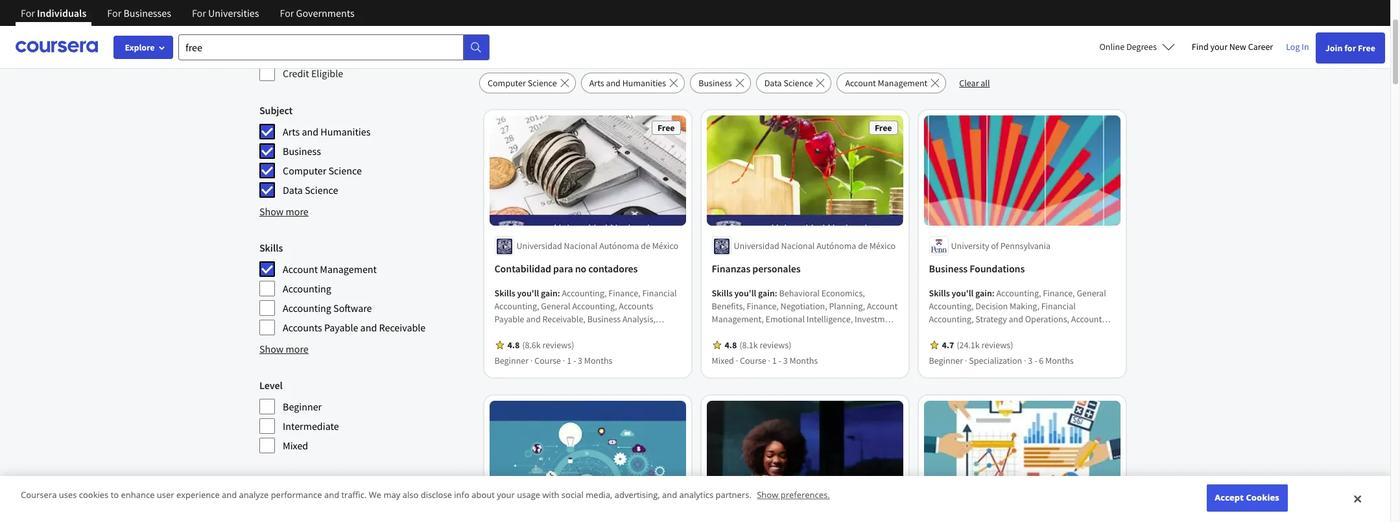 Task type: locate. For each thing, give the bounding box(es) containing it.
accounting up accounting software
[[283, 282, 331, 295]]

planning, inside accounting, finance, financial accounting, general accounting, accounts payable and receivable, business analysis, financial analysis, operational analysis, planning, account management
[[495, 340, 531, 351]]

account management inside skills group
[[283, 263, 377, 276]]

0 vertical spatial data science
[[765, 77, 813, 89]]

0 vertical spatial arts
[[589, 77, 604, 89]]

0 vertical spatial arts and humanities
[[589, 77, 666, 89]]

2 horizontal spatial -
[[1035, 355, 1038, 367]]

0 vertical spatial financial
[[643, 288, 677, 299]]

data
[[765, 77, 782, 89], [283, 184, 303, 197]]

0 horizontal spatial computer
[[283, 164, 327, 177]]

1 horizontal spatial arts
[[589, 77, 604, 89]]

1 you'll from the left
[[518, 288, 540, 299]]

gain for para
[[541, 288, 558, 299]]

1 horizontal spatial -
[[779, 355, 782, 367]]

arts and humanities inside button
[[589, 77, 666, 89]]

6 · from the left
[[1025, 355, 1027, 367]]

0 horizontal spatial account management
[[283, 263, 377, 276]]

mixed down intermediate
[[283, 439, 308, 452]]

1 vertical spatial show more button
[[259, 341, 309, 357]]

account inside accounting, finance, financial accounting, general accounting, accounts payable and receivable, business analysis, financial analysis, operational analysis, planning, account management
[[533, 340, 564, 351]]

universidad up contabilidad
[[517, 240, 563, 252]]

1 down 4.8 (8.1k reviews)
[[773, 355, 777, 367]]

0 horizontal spatial 3
[[578, 355, 583, 367]]

course for finanzas
[[740, 355, 767, 367]]

2 horizontal spatial 3
[[1029, 355, 1033, 367]]

you'll for finanzas
[[735, 288, 757, 299]]

explore
[[125, 42, 155, 53]]

finance, up emotional
[[747, 301, 779, 312]]

show more
[[259, 205, 309, 218], [259, 343, 309, 355]]

1 horizontal spatial account management
[[846, 77, 928, 89]]

4.8 left "(8.6k"
[[508, 340, 520, 351]]

2 for from the left
[[107, 6, 121, 19]]

2 horizontal spatial you'll
[[952, 288, 974, 299]]

months for para
[[585, 355, 613, 367]]

arts
[[589, 77, 604, 89], [283, 125, 300, 138]]

2 horizontal spatial gain
[[976, 288, 993, 299]]

nacional for para
[[564, 240, 598, 252]]

beginner · specialization · 3 - 6 months
[[930, 355, 1074, 367]]

2 vertical spatial management
[[565, 340, 615, 351]]

payable inside skills group
[[324, 321, 358, 334]]

preferences.
[[781, 489, 830, 501]]

2 - from the left
[[779, 355, 782, 367]]

you'll for contabilidad
[[518, 288, 540, 299]]

2 management, from the top
[[712, 327, 764, 338]]

1 - from the left
[[574, 355, 577, 367]]

account inside button
[[846, 77, 876, 89]]

3 months from the left
[[1046, 355, 1074, 367]]

beginner inside level group
[[283, 400, 322, 413]]

for for governments
[[280, 6, 294, 19]]

0 vertical spatial management
[[878, 77, 928, 89]]

2 4.8 from the left
[[725, 340, 737, 351]]

your right about
[[497, 489, 515, 501]]

0 vertical spatial planning,
[[830, 301, 866, 312]]

and inside subject group
[[302, 125, 319, 138]]

1 horizontal spatial you'll
[[735, 288, 757, 299]]

for up filter by
[[280, 6, 294, 19]]

subject
[[259, 104, 293, 117]]

beginner up intermediate
[[283, 400, 322, 413]]

partners.
[[716, 489, 752, 501]]

3
[[578, 355, 583, 367], [784, 355, 788, 367], [1029, 355, 1033, 367]]

payable inside accounting, finance, financial accounting, general accounting, accounts payable and receivable, business analysis, financial analysis, operational analysis, planning, account management
[[495, 314, 525, 325]]

for universities
[[192, 6, 259, 19]]

may
[[384, 489, 400, 501]]

3 for from the left
[[192, 6, 206, 19]]

None search field
[[178, 34, 490, 60]]

behavioral
[[780, 288, 820, 299]]

0 horizontal spatial skills you'll gain :
[[495, 288, 562, 299]]

1 show more button from the top
[[259, 204, 309, 219]]

for right 'join'
[[1345, 42, 1357, 54]]

1 vertical spatial planning,
[[495, 340, 531, 351]]

management inside accounting, finance, financial accounting, general accounting, accounts payable and receivable, business analysis, financial analysis, operational analysis, planning, account management
[[565, 340, 615, 351]]

0 vertical spatial show more
[[259, 205, 309, 218]]

0 horizontal spatial gain
[[541, 288, 558, 299]]

course down (8.1k
[[740, 355, 767, 367]]

1
[[567, 355, 572, 367], [773, 355, 777, 367]]

1 vertical spatial show
[[259, 343, 284, 355]]

1 vertical spatial computer
[[283, 164, 327, 177]]

gain for personales
[[759, 288, 775, 299]]

arts and humanities down the subject
[[283, 125, 371, 138]]

0 horizontal spatial data
[[283, 184, 303, 197]]

you'll
[[518, 288, 540, 299], [735, 288, 757, 299], [952, 288, 974, 299]]

degrees
[[1127, 41, 1157, 53]]

no
[[576, 262, 587, 275]]

0 horizontal spatial financial
[[495, 327, 529, 338]]

1 skills you'll gain : from the left
[[495, 288, 562, 299]]

for left "free"
[[557, 26, 580, 49]]

1 vertical spatial accounting
[[283, 302, 331, 315]]

humanities
[[623, 77, 666, 89], [321, 125, 371, 138]]

accounting for accounting software
[[283, 302, 331, 315]]

planning, down economics,
[[830, 301, 866, 312]]

universidad for contabilidad
[[517, 240, 563, 252]]

free down account management button
[[875, 122, 893, 134]]

humanities down "free"
[[623, 77, 666, 89]]

cookies
[[1246, 492, 1280, 504]]

2 autónoma from the left
[[817, 240, 857, 252]]

0 horizontal spatial arts and humanities
[[283, 125, 371, 138]]

payable down "software" on the bottom left
[[324, 321, 358, 334]]

0 vertical spatial more
[[286, 205, 309, 218]]

online degrees
[[1100, 41, 1157, 53]]

1 vertical spatial accounts
[[283, 321, 322, 334]]

1 horizontal spatial 3
[[784, 355, 788, 367]]

analysis,
[[623, 314, 656, 325], [531, 327, 564, 338], [613, 327, 646, 338]]

more for accounts
[[286, 343, 309, 355]]

3 for para
[[578, 355, 583, 367]]

university
[[952, 240, 990, 252]]

1 vertical spatial mixed
[[283, 439, 308, 452]]

management inside skills group
[[320, 263, 377, 276]]

you'll down contabilidad
[[518, 288, 540, 299]]

para
[[554, 262, 574, 275]]

1 horizontal spatial data
[[765, 77, 782, 89]]

4.8 for finanzas
[[725, 340, 737, 351]]

0 horizontal spatial computer science
[[283, 164, 362, 177]]

1 1 from the left
[[567, 355, 572, 367]]

3 - from the left
[[1035, 355, 1038, 367]]

show more button for data
[[259, 204, 309, 219]]

0 vertical spatial show
[[259, 205, 284, 218]]

1 show more from the top
[[259, 205, 309, 218]]

méxico for contabilidad para no contadores
[[653, 240, 679, 252]]

results
[[501, 26, 554, 49]]

general
[[542, 301, 571, 312]]

1 vertical spatial humanities
[[321, 125, 371, 138]]

nacional up no
[[564, 240, 598, 252]]

1 horizontal spatial nacional
[[782, 240, 815, 252]]

1 horizontal spatial financial
[[643, 288, 677, 299]]

1 for para
[[567, 355, 572, 367]]

1 horizontal spatial universidad
[[734, 240, 780, 252]]

de up contabilidad para no contadores link
[[641, 240, 651, 252]]

reviews) down strategy,
[[760, 340, 792, 351]]

: for personales
[[775, 288, 778, 299]]

account inside behavioral economics, benefits, finance, negotiation, planning, account management, emotional intelligence, investment management, strategy, strategy and operations
[[867, 301, 898, 312]]

0 vertical spatial management,
[[712, 314, 764, 325]]

management
[[878, 77, 928, 89], [320, 263, 377, 276], [565, 340, 615, 351]]

credit eligible
[[283, 67, 343, 80]]

1 horizontal spatial data science
[[765, 77, 813, 89]]

universidad nacional autónoma de méxico up finanzas personales link
[[734, 240, 896, 252]]

your right find on the right top
[[1211, 41, 1228, 53]]

1 universidad nacional autónoma de méxico from the left
[[517, 240, 679, 252]]

3 down operational
[[578, 355, 583, 367]]

2 reviews) from the left
[[760, 340, 792, 351]]

1 course from the left
[[535, 355, 562, 367]]

0 horizontal spatial beginner
[[283, 400, 322, 413]]

reviews) up beginner · course · 1 - 3 months
[[543, 340, 575, 351]]

university of pennsylvania
[[952, 240, 1051, 252]]

autónoma for contabilidad para no contadores
[[600, 240, 640, 252]]

2 horizontal spatial months
[[1046, 355, 1074, 367]]

social
[[562, 489, 584, 501]]

1 horizontal spatial months
[[790, 355, 818, 367]]

0 vertical spatial data
[[765, 77, 782, 89]]

1 horizontal spatial computer
[[488, 77, 526, 89]]

0 horizontal spatial course
[[535, 355, 562, 367]]

1 horizontal spatial beginner
[[495, 355, 529, 367]]

beginner down "(8.6k"
[[495, 355, 529, 367]]

2 : from the left
[[775, 288, 778, 299]]

for for individuals
[[21, 6, 35, 19]]

universidad up finanzas personales
[[734, 240, 780, 252]]

2 méxico from the left
[[870, 240, 896, 252]]

3 skills you'll gain : from the left
[[930, 288, 997, 299]]

: up general
[[558, 288, 561, 299]]

0 horizontal spatial finance,
[[609, 288, 641, 299]]

months down strategy
[[790, 355, 818, 367]]

1 horizontal spatial your
[[1211, 41, 1228, 53]]

and left analytics
[[662, 489, 677, 501]]

and down credit eligible
[[302, 125, 319, 138]]

1 vertical spatial show more
[[259, 343, 309, 355]]

universidad nacional autónoma de méxico up contabilidad para no contadores link
[[517, 240, 679, 252]]

1 4.8 from the left
[[508, 340, 520, 351]]

planning, inside behavioral economics, benefits, finance, negotiation, planning, account management, emotional intelligence, investment management, strategy, strategy and operations
[[830, 301, 866, 312]]

2 horizontal spatial management
[[878, 77, 928, 89]]

for left individuals at the top left
[[21, 6, 35, 19]]

skills you'll gain : for contabilidad
[[495, 288, 562, 299]]

skills you'll gain : up benefits,
[[712, 288, 780, 299]]

1 vertical spatial more
[[286, 343, 309, 355]]

de for contabilidad para no contadores
[[641, 240, 651, 252]]

4
[[291, 498, 296, 511]]

gain down personales
[[759, 288, 775, 299]]

duration group
[[259, 475, 472, 522]]

2 skills you'll gain : from the left
[[712, 288, 780, 299]]

1 horizontal spatial arts and humanities
[[589, 77, 666, 89]]

1 for personales
[[773, 355, 777, 367]]

for left businesses
[[107, 6, 121, 19]]

beginner
[[495, 355, 529, 367], [930, 355, 964, 367], [283, 400, 322, 413]]

computer inside subject group
[[283, 164, 327, 177]]

3 reviews) from the left
[[982, 340, 1014, 351]]

4.8 left (8.1k
[[725, 340, 737, 351]]

universidad nacional autónoma de méxico for para
[[517, 240, 679, 252]]

autónoma up finanzas personales link
[[817, 240, 857, 252]]

to
[[111, 489, 119, 501]]

pennsylvania
[[1001, 240, 1051, 252]]

reviews) for foundations
[[982, 340, 1014, 351]]

0 vertical spatial computer science
[[488, 77, 557, 89]]

months for foundations
[[1046, 355, 1074, 367]]

2 course from the left
[[740, 355, 767, 367]]

management, up (8.1k
[[712, 327, 764, 338]]

1 horizontal spatial 4.8
[[725, 340, 737, 351]]

you'll down "business foundations" on the bottom right
[[952, 288, 974, 299]]

free
[[1358, 42, 1376, 54], [658, 122, 675, 134], [875, 122, 893, 134]]

:
[[558, 288, 561, 299], [775, 288, 778, 299], [993, 288, 995, 299]]

finanzas personales
[[712, 262, 801, 275]]

0 vertical spatial finance,
[[609, 288, 641, 299]]

and left analyze
[[222, 489, 237, 501]]

2 3 from the left
[[784, 355, 788, 367]]

0 horizontal spatial autónoma
[[600, 240, 640, 252]]

2 universidad nacional autónoma de méxico from the left
[[734, 240, 896, 252]]

computer science button
[[479, 73, 576, 93]]

reviews) for para
[[543, 340, 575, 351]]

management, down benefits,
[[712, 314, 764, 325]]

gain
[[541, 288, 558, 299], [759, 288, 775, 299], [976, 288, 993, 299]]

arts down "free"
[[589, 77, 604, 89]]

0 horizontal spatial :
[[558, 288, 561, 299]]

mixed inside level group
[[283, 439, 308, 452]]

2 show more button from the top
[[259, 341, 309, 357]]

and down "software" on the bottom left
[[360, 321, 377, 334]]

1 for from the left
[[21, 6, 35, 19]]

1 horizontal spatial méxico
[[870, 240, 896, 252]]

performance
[[271, 489, 322, 501]]

of
[[992, 240, 999, 252]]

accounting left "software" on the bottom left
[[283, 302, 331, 315]]

payable up "(8.6k"
[[495, 314, 525, 325]]

1 vertical spatial your
[[497, 489, 515, 501]]

0 horizontal spatial free
[[658, 122, 675, 134]]

2 months from the left
[[790, 355, 818, 367]]

1 · from the left
[[531, 355, 533, 367]]

personales
[[753, 262, 801, 275]]

for for universities
[[192, 6, 206, 19]]

free down the arts and humanities button
[[658, 122, 675, 134]]

management inside button
[[878, 77, 928, 89]]

4 for from the left
[[280, 6, 294, 19]]

accounts down accounting software
[[283, 321, 322, 334]]

0 horizontal spatial de
[[641, 240, 651, 252]]

months
[[585, 355, 613, 367], [790, 355, 818, 367], [1046, 355, 1074, 367]]

join for free
[[1326, 42, 1376, 54]]

1 vertical spatial finance,
[[747, 301, 779, 312]]

log
[[1287, 41, 1300, 53]]

1 horizontal spatial accounts
[[619, 301, 654, 312]]

2 1 from the left
[[773, 355, 777, 367]]

universidad
[[517, 240, 563, 252], [734, 240, 780, 252]]

0 vertical spatial accounts
[[619, 301, 654, 312]]

: left behavioral
[[775, 288, 778, 299]]

2 vertical spatial show
[[757, 489, 779, 501]]

2 horizontal spatial :
[[993, 288, 995, 299]]

de for finanzas personales
[[859, 240, 868, 252]]

months down operational
[[585, 355, 613, 367]]

for left the universities
[[192, 6, 206, 19]]

méxico for finanzas personales
[[870, 240, 896, 252]]

free right 'join'
[[1358, 42, 1376, 54]]

arts and humanities down "free"
[[589, 77, 666, 89]]

5 · from the left
[[966, 355, 968, 367]]

mixed down 4.8 (8.1k reviews)
[[712, 355, 735, 367]]

universities
[[208, 6, 259, 19]]

4.8 (8.1k reviews)
[[725, 340, 792, 351]]

nacional up finanzas personales link
[[782, 240, 815, 252]]

- left 6
[[1035, 355, 1038, 367]]

autónoma up 'contadores'
[[600, 240, 640, 252]]

4 · from the left
[[769, 355, 771, 367]]

gain up general
[[541, 288, 558, 299]]

economics,
[[822, 288, 866, 299]]

finance, down 'contadores'
[[609, 288, 641, 299]]

about
[[472, 489, 495, 501]]

and
[[606, 77, 621, 89], [302, 125, 319, 138], [527, 314, 541, 325], [360, 321, 377, 334], [835, 327, 849, 338], [222, 489, 237, 501], [324, 489, 339, 501], [662, 489, 677, 501]]

and down intelligence,
[[835, 327, 849, 338]]

1 autónoma from the left
[[600, 240, 640, 252]]

1 horizontal spatial reviews)
[[760, 340, 792, 351]]

for
[[557, 26, 580, 49], [1345, 42, 1357, 54]]

humanities inside the arts and humanities button
[[623, 77, 666, 89]]

1 méxico from the left
[[653, 240, 679, 252]]

skills
[[259, 241, 283, 254], [495, 288, 516, 299], [712, 288, 733, 299], [930, 288, 951, 299]]

experience
[[176, 489, 220, 501]]

humanities down eligible
[[321, 125, 371, 138]]

1 more from the top
[[286, 205, 309, 218]]

(8.1k
[[740, 340, 759, 351]]

months for personales
[[790, 355, 818, 367]]

0 horizontal spatial 4.8
[[508, 340, 520, 351]]

data science
[[765, 77, 813, 89], [283, 184, 338, 197]]

1 horizontal spatial :
[[775, 288, 778, 299]]

nacional for personales
[[782, 240, 815, 252]]

for businesses
[[107, 6, 171, 19]]

1 reviews) from the left
[[543, 340, 575, 351]]

individuals
[[37, 6, 86, 19]]

2 gain from the left
[[759, 288, 775, 299]]

0 vertical spatial account management
[[846, 77, 928, 89]]

: down foundations
[[993, 288, 995, 299]]

skills you'll gain : down contabilidad
[[495, 288, 562, 299]]

2 accounting from the top
[[283, 302, 331, 315]]

2 universidad from the left
[[734, 240, 780, 252]]

0 horizontal spatial planning,
[[495, 340, 531, 351]]

1 horizontal spatial mixed
[[712, 355, 735, 367]]

accept cookies
[[1215, 492, 1280, 504]]

more for data
[[286, 205, 309, 218]]

beginner for beginner · specialization · 3 - 6 months
[[930, 355, 964, 367]]

3 : from the left
[[993, 288, 995, 299]]

0 horizontal spatial humanities
[[321, 125, 371, 138]]

0 horizontal spatial reviews)
[[543, 340, 575, 351]]

1 : from the left
[[558, 288, 561, 299]]

0 horizontal spatial for
[[557, 26, 580, 49]]

computer science inside button
[[488, 77, 557, 89]]

autónoma for finanzas personales
[[817, 240, 857, 252]]

computer science inside subject group
[[283, 164, 362, 177]]

course down 4.8 (8.6k reviews)
[[535, 355, 562, 367]]

science inside 'computer science' button
[[528, 77, 557, 89]]

accounting for accounting
[[283, 282, 331, 295]]

1 vertical spatial data science
[[283, 184, 338, 197]]

- down 4.8 (8.1k reviews)
[[779, 355, 782, 367]]

planning, up beginner · course · 1 - 3 months
[[495, 340, 531, 351]]

enhance
[[121, 489, 155, 501]]

gain down "business foundations" on the bottom right
[[976, 288, 993, 299]]

accounting,
[[562, 288, 607, 299], [495, 301, 540, 312], [573, 301, 618, 312]]

reviews)
[[543, 340, 575, 351], [760, 340, 792, 351], [982, 340, 1014, 351]]

contabilidad para no contadores
[[495, 262, 638, 275]]

investment
[[855, 314, 898, 325]]

1 gain from the left
[[541, 288, 558, 299]]

1 horizontal spatial computer science
[[488, 77, 557, 89]]

2 nacional from the left
[[782, 240, 815, 252]]

intelligence,
[[807, 314, 853, 325]]

0 horizontal spatial data science
[[283, 184, 338, 197]]

and inside button
[[606, 77, 621, 89]]

0 horizontal spatial universidad nacional autónoma de méxico
[[517, 240, 679, 252]]

reviews) up the 'specialization'
[[982, 340, 1014, 351]]

clear
[[960, 77, 979, 89]]

show for accounts
[[259, 343, 284, 355]]

operational
[[566, 327, 611, 338]]

and left the "traffic."
[[324, 489, 339, 501]]

show more for data science
[[259, 205, 309, 218]]

and up "(8.6k"
[[527, 314, 541, 325]]

1 vertical spatial arts
[[283, 125, 300, 138]]

more
[[286, 205, 309, 218], [286, 343, 309, 355]]

skills you'll gain : down "business foundations" on the bottom right
[[930, 288, 997, 299]]

1 de from the left
[[641, 240, 651, 252]]

1 vertical spatial management
[[320, 263, 377, 276]]

arts down the subject
[[283, 125, 300, 138]]

- for foundations
[[1035, 355, 1038, 367]]

2 de from the left
[[859, 240, 868, 252]]

de up economics,
[[859, 240, 868, 252]]

1 3 from the left
[[578, 355, 583, 367]]

finance,
[[609, 288, 641, 299], [747, 301, 779, 312]]

accounts down 'contadores'
[[619, 301, 654, 312]]

1 vertical spatial data
[[283, 184, 303, 197]]

account inside skills group
[[283, 263, 318, 276]]

1 horizontal spatial management
[[565, 340, 615, 351]]

data inside subject group
[[283, 184, 303, 197]]

1 down 4.8 (8.6k reviews)
[[567, 355, 572, 367]]

accounting, down contabilidad para no contadores link
[[562, 288, 607, 299]]

(24.1k
[[957, 340, 980, 351]]

2 show more from the top
[[259, 343, 309, 355]]

méxico
[[653, 240, 679, 252], [870, 240, 896, 252]]

1 universidad from the left
[[517, 240, 563, 252]]

2 more from the top
[[286, 343, 309, 355]]

0 vertical spatial computer
[[488, 77, 526, 89]]

0 vertical spatial mixed
[[712, 355, 735, 367]]

1 nacional from the left
[[564, 240, 598, 252]]

3 left 6
[[1029, 355, 1033, 367]]

you'll up benefits,
[[735, 288, 757, 299]]

mixed
[[712, 355, 735, 367], [283, 439, 308, 452]]

1 horizontal spatial finance,
[[747, 301, 779, 312]]

0 horizontal spatial you'll
[[518, 288, 540, 299]]

3 down strategy,
[[784, 355, 788, 367]]

1 horizontal spatial payable
[[495, 314, 525, 325]]

beginner down '4.7'
[[930, 355, 964, 367]]

1 horizontal spatial course
[[740, 355, 767, 367]]

and down "free"
[[606, 77, 621, 89]]

cookies
[[79, 489, 109, 501]]

analysis, up 4.8 (8.6k reviews)
[[531, 327, 564, 338]]

accounting software
[[283, 302, 372, 315]]

2 · from the left
[[563, 355, 566, 367]]

free for finanzas personales
[[875, 122, 893, 134]]

computer inside 'computer science' button
[[488, 77, 526, 89]]

1 accounting from the top
[[283, 282, 331, 295]]

months right 6
[[1046, 355, 1074, 367]]

2 you'll from the left
[[735, 288, 757, 299]]

0 horizontal spatial payable
[[324, 321, 358, 334]]

1 months from the left
[[585, 355, 613, 367]]

4.8 for contabilidad
[[508, 340, 520, 351]]

1 horizontal spatial planning,
[[830, 301, 866, 312]]

accounting, down contabilidad
[[495, 301, 540, 312]]

0 vertical spatial humanities
[[623, 77, 666, 89]]

- down operational
[[574, 355, 577, 367]]

with
[[543, 489, 559, 501]]

0 horizontal spatial accounts
[[283, 321, 322, 334]]

3 3 from the left
[[1029, 355, 1033, 367]]



Task type: vqa. For each thing, say whether or not it's contained in the screenshot.
YOU.
no



Task type: describe. For each thing, give the bounding box(es) containing it.
specialization
[[970, 355, 1023, 367]]

3 you'll from the left
[[952, 288, 974, 299]]

and inside skills group
[[360, 321, 377, 334]]

64 results for "free"
[[479, 26, 631, 49]]

usage
[[517, 489, 540, 501]]

64
[[479, 26, 498, 49]]

- for para
[[574, 355, 577, 367]]

humanities inside subject group
[[321, 125, 371, 138]]

join for free link
[[1316, 32, 1386, 64]]

weeks
[[298, 498, 326, 511]]

career
[[1249, 41, 1274, 53]]

accept
[[1215, 492, 1244, 504]]

arts and humanities button
[[581, 73, 685, 93]]

business foundations
[[930, 262, 1025, 275]]

traffic.
[[342, 489, 367, 501]]

advertising,
[[615, 489, 660, 501]]

6
[[1040, 355, 1044, 367]]

show preferences. link
[[757, 489, 830, 501]]

3 for personales
[[784, 355, 788, 367]]

skills you'll gain : for finanzas
[[712, 288, 780, 299]]

banner navigation
[[10, 0, 365, 36]]

join
[[1326, 42, 1343, 54]]

finance, inside behavioral economics, benefits, finance, negotiation, planning, account management, emotional intelligence, investment management, strategy, strategy and operations
[[747, 301, 779, 312]]

arts and humanities inside subject group
[[283, 125, 371, 138]]

accounts payable and receivable
[[283, 321, 426, 334]]

business foundations link
[[930, 261, 1116, 277]]

data science inside subject group
[[283, 184, 338, 197]]

finance, inside accounting, finance, financial accounting, general accounting, accounts payable and receivable, business analysis, financial analysis, operational analysis, planning, account management
[[609, 288, 641, 299]]

finanzas
[[712, 262, 751, 275]]

accounting, up operational
[[573, 301, 618, 312]]

1-4 weeks
[[283, 498, 326, 511]]

data inside button
[[765, 77, 782, 89]]

universidad nacional autónoma de méxico for personales
[[734, 240, 896, 252]]

duration
[[259, 476, 298, 489]]

What do you want to learn? text field
[[178, 34, 464, 60]]

1 horizontal spatial for
[[1345, 42, 1357, 54]]

credit
[[283, 67, 309, 80]]

analysis, right operational
[[613, 327, 646, 338]]

show more for accounts payable and receivable
[[259, 343, 309, 355]]

1 management, from the top
[[712, 314, 764, 325]]

info
[[454, 489, 470, 501]]

subject group
[[259, 102, 472, 199]]

clear all button
[[952, 73, 998, 93]]

1-
[[283, 498, 291, 511]]

we
[[369, 489, 382, 501]]

in
[[1302, 41, 1310, 53]]

mixed for mixed
[[283, 439, 308, 452]]

log in
[[1287, 41, 1310, 53]]

universidad for finanzas
[[734, 240, 780, 252]]

arts inside button
[[589, 77, 604, 89]]

show for data
[[259, 205, 284, 218]]

account management button
[[837, 73, 947, 93]]

contadores
[[589, 262, 638, 275]]

level
[[259, 379, 283, 392]]

analysis, down 'contadores'
[[623, 314, 656, 325]]

software
[[334, 302, 372, 315]]

business button
[[690, 73, 751, 93]]

uses
[[59, 489, 77, 501]]

mixed for mixed · course · 1 - 3 months
[[712, 355, 735, 367]]

course for contabilidad
[[535, 355, 562, 367]]

strategy,
[[766, 327, 800, 338]]

4.8 (8.6k reviews)
[[508, 340, 575, 351]]

(8.6k
[[523, 340, 541, 351]]

: for para
[[558, 288, 561, 299]]

negotiation,
[[781, 301, 828, 312]]

also
[[403, 489, 419, 501]]

disclose
[[421, 489, 452, 501]]

accounts inside accounting, finance, financial accounting, general accounting, accounts payable and receivable, business analysis, financial analysis, operational analysis, planning, account management
[[619, 301, 654, 312]]

level group
[[259, 378, 472, 454]]

2 horizontal spatial free
[[1358, 42, 1376, 54]]

beginner · course · 1 - 3 months
[[495, 355, 613, 367]]

business inside button
[[699, 77, 732, 89]]

strategy
[[801, 327, 833, 338]]

show more button for accounts
[[259, 341, 309, 357]]

beginner for beginner
[[283, 400, 322, 413]]

online degrees button
[[1090, 32, 1186, 61]]

analytics
[[680, 489, 714, 501]]

governments
[[296, 6, 355, 19]]

and inside behavioral economics, benefits, finance, negotiation, planning, account management, emotional intelligence, investment management, strategy, strategy and operations
[[835, 327, 849, 338]]

coursera image
[[16, 36, 98, 57]]

filter
[[259, 27, 289, 43]]

skills group
[[259, 240, 472, 336]]

businesses
[[124, 6, 171, 19]]

contabilidad para no contadores link
[[495, 261, 681, 277]]

data science inside button
[[765, 77, 813, 89]]

and inside accounting, finance, financial accounting, general accounting, accounts payable and receivable, business analysis, financial analysis, operational analysis, planning, account management
[[527, 314, 541, 325]]

reviews) for personales
[[760, 340, 792, 351]]

media,
[[586, 489, 613, 501]]

skills inside skills group
[[259, 241, 283, 254]]

business inside accounting, finance, financial accounting, general accounting, accounts payable and receivable, business analysis, financial analysis, operational analysis, planning, account management
[[588, 314, 621, 325]]

finanzas personales link
[[712, 261, 898, 277]]

free for contabilidad para no contadores
[[658, 122, 675, 134]]

3 · from the left
[[736, 355, 739, 367]]

"free"
[[583, 26, 631, 49]]

by
[[291, 27, 305, 43]]

explore button
[[114, 36, 173, 59]]

account management inside button
[[846, 77, 928, 89]]

foundations
[[970, 262, 1025, 275]]

emotional
[[766, 314, 805, 325]]

contabilidad
[[495, 262, 552, 275]]

0 vertical spatial your
[[1211, 41, 1228, 53]]

4.7 (24.1k reviews)
[[943, 340, 1014, 351]]

accounting, finance, financial accounting, general accounting, accounts payable and receivable, business analysis, financial analysis, operational analysis, planning, account management
[[495, 288, 677, 351]]

4.7
[[943, 340, 955, 351]]

coursera uses cookies to enhance user experience and analyze performance and traffic. we may also disclose info about your usage with social media, advertising, and analytics partners. show preferences.
[[21, 489, 830, 501]]

find your new career
[[1192, 41, 1274, 53]]

operations
[[851, 327, 893, 338]]

science inside data science button
[[784, 77, 813, 89]]

mixed · course · 1 - 3 months
[[712, 355, 818, 367]]

eligible
[[311, 67, 343, 80]]

find
[[1192, 41, 1209, 53]]

beginner for beginner · course · 1 - 3 months
[[495, 355, 529, 367]]

- for personales
[[779, 355, 782, 367]]

arts inside subject group
[[283, 125, 300, 138]]

1 vertical spatial financial
[[495, 327, 529, 338]]

coursera
[[21, 489, 57, 501]]

for for businesses
[[107, 6, 121, 19]]

clear all
[[960, 77, 990, 89]]

new
[[1230, 41, 1247, 53]]

online
[[1100, 41, 1125, 53]]

accept cookies button
[[1207, 485, 1288, 512]]

analyze
[[239, 489, 269, 501]]

receivable,
[[543, 314, 586, 325]]

business inside subject group
[[283, 145, 321, 158]]

accounts inside skills group
[[283, 321, 322, 334]]

data science button
[[756, 73, 832, 93]]

3 gain from the left
[[976, 288, 993, 299]]

receivable
[[379, 321, 426, 334]]

all
[[981, 77, 990, 89]]

0 horizontal spatial your
[[497, 489, 515, 501]]



